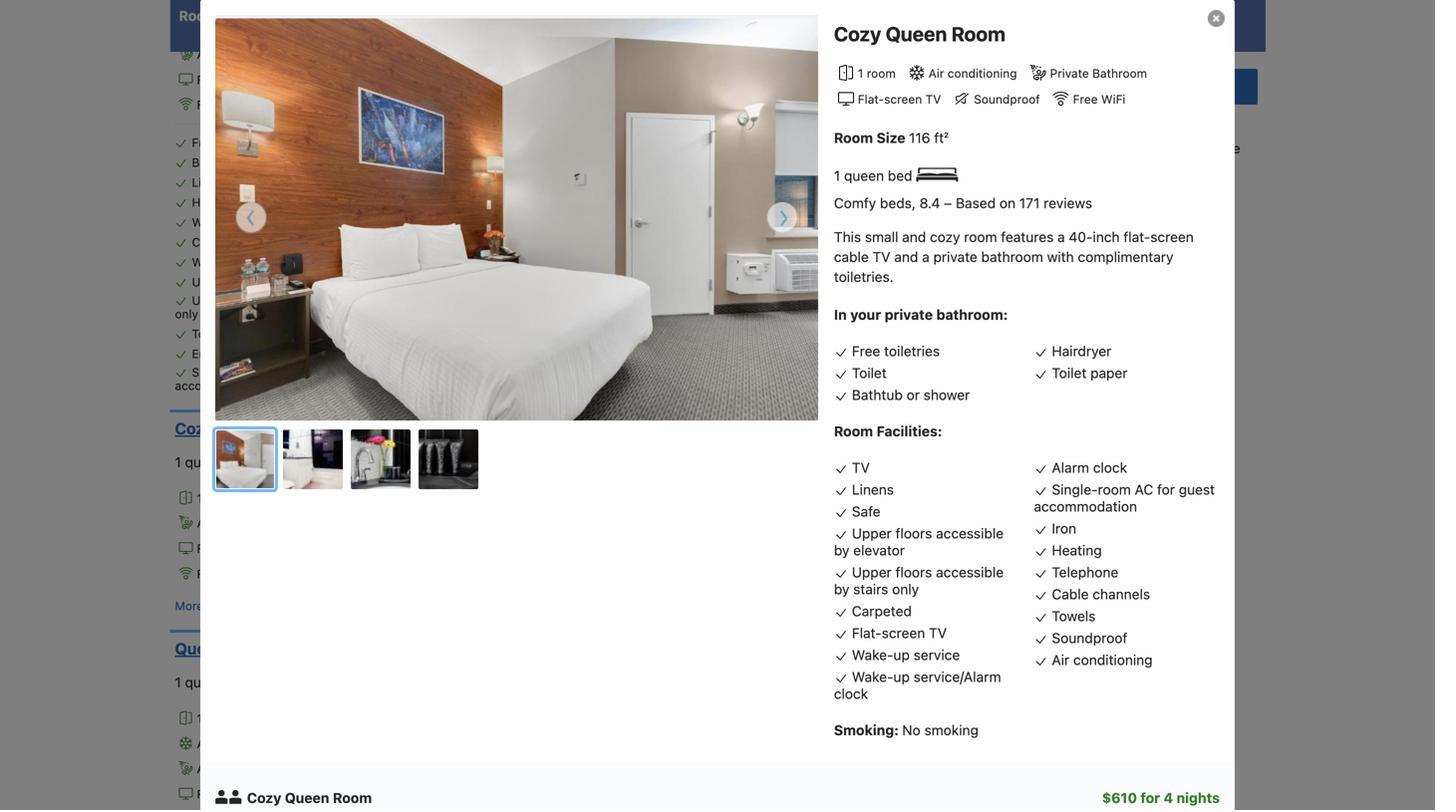 Task type: describe. For each thing, give the bounding box(es) containing it.
2 vertical spatial cozy queen room
[[247, 790, 372, 807]]

0 vertical spatial cozy queen room
[[834, 22, 1006, 45]]

guest inside dialog dialog
[[1179, 482, 1215, 498]]

2024 left select at the top right of the page
[[922, 3, 952, 17]]

photo of cozy queen room #4 image
[[419, 430, 478, 489]]

price for 4 nights
[[576, 7, 695, 24]]

rooms
[[792, 562, 827, 576]]

1 horizontal spatial a
[[1058, 229, 1065, 245]]

toiletries for toilet
[[884, 343, 940, 360]]

cable
[[834, 249, 869, 265]]

facilities:
[[877, 423, 943, 440]]

2 tax from the top
[[607, 756, 622, 768]]

0 vertical spatial photo of cozy queen room #1 image
[[215, 18, 818, 421]]

1 occupancy image from the left
[[415, 422, 428, 434]]

0 horizontal spatial upper floors accessible by elevator
[[192, 275, 389, 289]]

ac inside dialog dialog
[[1135, 482, 1154, 498]]

rooms
[[992, 27, 1039, 44]]

of
[[477, 7, 491, 24]]

–
[[944, 195, 952, 212]]

0 horizontal spatial elevator
[[344, 275, 389, 289]]

0 horizontal spatial stairs
[[344, 294, 375, 308]]

wheelchair
[[252, 347, 312, 361]]

on for only 6 rooms left on our site
[[852, 562, 866, 576]]

free wifi down room type
[[197, 98, 249, 112]]

small
[[865, 229, 899, 245]]

1 queen bed inside dialog dialog
[[834, 168, 916, 184]]

1 vertical spatial and
[[894, 249, 918, 265]]

2 city from the top
[[585, 756, 604, 768]]

room size 116 ft²
[[834, 130, 949, 146]]

1 attached bathroom from the top
[[197, 47, 305, 61]]

0 horizontal spatial ​
[[902, 722, 902, 739]]

features
[[1001, 229, 1054, 245]]

10% genius discount
[[752, 519, 878, 532]]

stairs inside dialog dialog
[[853, 581, 889, 598]]

service/alarm inside dialog dialog
[[914, 669, 1001, 686]]

smoking
[[925, 722, 979, 739]]

0 vertical spatial linens
[[192, 176, 228, 190]]

2 breakfast $0.10 (optional) from the top
[[752, 641, 897, 655]]

0 horizontal spatial alarm clock
[[309, 255, 375, 269]]

discount
[[826, 519, 878, 532]]

more link
[[175, 596, 203, 616]]

queen inside dialog dialog
[[844, 168, 884, 184]]

1 night from the top
[[663, 66, 688, 78]]

0 vertical spatial telephone
[[291, 176, 348, 190]]

iron
[[1052, 521, 1077, 537]]

0 vertical spatial toilet paper
[[192, 327, 258, 341]]

confirmation is immediate
[[1072, 140, 1241, 156]]

0 horizontal spatial shower
[[254, 156, 295, 170]]

27, for queen room
[[902, 713, 919, 727]]

site for only 6 rooms left on our site
[[891, 562, 912, 576]]

until for cozy queen room
[[821, 492, 845, 506]]

0 horizontal spatial accommodation
[[175, 379, 264, 393]]

116
[[909, 130, 931, 146]]

0 horizontal spatial single-room ac for guest accommodation
[[175, 365, 334, 393]]

entire
[[192, 347, 224, 361]]

free wifi up more
[[197, 567, 249, 581]]

only inside dialog dialog
[[892, 581, 919, 598]]

before march 1, 2024
[[752, 668, 945, 701]]

toiletries for safe
[[220, 136, 269, 150]]

1 vertical spatial cozy
[[175, 419, 214, 438]]

upper floors accessible by stairs only inside dialog dialog
[[834, 564, 1004, 598]]

hairdryer
[[1052, 343, 1112, 360]]

$610
[[1102, 790, 1137, 807]]

27, for cozy queen room
[[902, 492, 919, 506]]

february for queen room
[[849, 713, 899, 727]]

room inside this small and cozy room features a 40-inch flat-screen cable tv and a private bathroom with complimentary toiletries.
[[964, 229, 997, 245]]

paper inside dialog dialog
[[1091, 365, 1128, 381]]

0 vertical spatial heating
[[192, 196, 235, 209]]

this
[[834, 229, 861, 245]]

more
[[175, 599, 203, 613]]

0 vertical spatial cable
[[267, 235, 299, 249]]

in your private bathroom:
[[834, 307, 1008, 323]]

0 vertical spatial upper floors accessible by stairs only
[[175, 294, 375, 321]]

alarm clock inside dialog dialog
[[1052, 460, 1127, 476]]

0 vertical spatial wake-up service
[[192, 255, 286, 269]]

in
[[834, 307, 847, 323]]

our for only 6 rooms left on our site
[[869, 562, 888, 576]]

unit
[[228, 347, 249, 361]]

screen inside this small and cozy room features a 40-inch flat-screen cable tv and a private bathroom with complimentary toiletries.
[[1151, 229, 1194, 245]]

dialog dialog
[[200, 0, 1435, 810]]

0 vertical spatial safe
[[292, 136, 317, 150]]

10%
[[752, 519, 778, 532]]

0 vertical spatial paper
[[226, 327, 258, 341]]

2 tax, from the top
[[656, 736, 679, 748]]

heating inside dialog dialog
[[1052, 542, 1102, 559]]

complimentary
[[1078, 249, 1174, 265]]

only 6 rooms left on our site
[[752, 562, 912, 576]]

carpeted inside dialog dialog
[[852, 603, 912, 620]]

size
[[877, 130, 906, 146]]

cozy
[[930, 229, 960, 245]]

1 vertical spatial a
[[922, 249, 930, 265]]

towels inside dialog dialog
[[1052, 608, 1096, 625]]

comfy
[[834, 195, 876, 212]]

applied to the price before taxes and charges
[[752, 519, 959, 550]]

0 vertical spatial alarm
[[309, 255, 342, 269]]

number of guests
[[418, 7, 541, 24]]

1 $0.10 from the top
[[808, 421, 839, 434]]

shower inside dialog dialog
[[924, 387, 970, 403]]

this small and cozy room features a 40-inch flat-screen cable tv and a private bathroom with complimentary toiletries.
[[834, 229, 1194, 285]]

applied
[[882, 519, 923, 532]]

floors inside the 'upper floors accessible by elevator'
[[896, 526, 932, 542]]

4 for $610
[[1164, 790, 1173, 807]]

telephone inside dialog dialog
[[1052, 564, 1119, 581]]

1 night, from the top
[[644, 46, 672, 58]]

room type
[[179, 7, 255, 24]]

2 $0.10 from the top
[[808, 641, 839, 655]]

wifi down type
[[225, 98, 249, 112]]

channels inside dialog dialog
[[1093, 586, 1150, 603]]

2 (optional) from the top
[[843, 641, 897, 655]]

0 vertical spatial and
[[902, 229, 926, 245]]

0 vertical spatial channels
[[303, 235, 353, 249]]

0 vertical spatial cable channels
[[267, 235, 353, 249]]

0 vertical spatial only
[[175, 307, 198, 321]]

select
[[992, 7, 1036, 24]]

3 attached bathroom from the top
[[197, 762, 305, 776]]

with
[[1047, 249, 1074, 265]]

2 % from the top
[[643, 736, 653, 748]]

cable channels inside dialog dialog
[[1052, 586, 1150, 603]]

nights for $610 for 4 nights
[[1177, 790, 1220, 807]]

queen room
[[175, 639, 273, 658]]

private bathroom
[[1050, 66, 1147, 80]]

queen room link
[[175, 639, 397, 659]]

immediate
[[1174, 140, 1241, 156]]

1 queen bed for queen room
[[175, 674, 257, 691]]

2 night from the top
[[663, 775, 688, 787]]

private
[[1050, 66, 1089, 80]]

1 city from the top
[[585, 46, 604, 58]]

pay for queen room
[[752, 713, 772, 727]]

price
[[576, 7, 612, 24]]

0 horizontal spatial bathtub
[[192, 156, 236, 170]]

2 attached from the top
[[197, 517, 248, 530]]

0 horizontal spatial single-
[[192, 365, 232, 379]]

$610 for 4 nights
[[1102, 790, 1220, 807]]

0 horizontal spatial ac
[[264, 365, 280, 379]]

1 attached from the top
[[197, 47, 248, 61]]

smoking: ​ no smoking
[[834, 722, 979, 739]]

our for only 1 room left on our site
[[861, 29, 880, 43]]

2024 up to
[[922, 492, 952, 506]]

0 vertical spatial towels
[[318, 156, 356, 170]]

8.4
[[920, 195, 940, 212]]

choices
[[765, 7, 820, 24]]

your choices
[[730, 7, 820, 24]]

room facilities: ​
[[834, 423, 946, 440]]

wifi inside dialog dialog
[[1101, 92, 1126, 106]]

171
[[1020, 195, 1040, 212]]

only for only 1 room left on our site
[[752, 29, 777, 43]]

free cancellation
[[752, 668, 854, 682]]

bathroom
[[1093, 66, 1147, 80]]

wifi up queen room
[[225, 567, 249, 581]]

3 attached from the top
[[197, 762, 248, 776]]

0 vertical spatial carpeted
[[192, 235, 244, 249]]

1 until from the top
[[821, 3, 845, 17]]

1 horizontal spatial cozy
[[247, 790, 281, 807]]

left for room
[[822, 29, 840, 43]]

photo of cozy queen room #3 image
[[351, 430, 411, 489]]

i'll reserve
[[1123, 78, 1191, 95]]

nothing for cozy queen room
[[775, 492, 818, 506]]

2 occupancy image from the left
[[428, 422, 441, 434]]

2 3.50 from the top
[[560, 756, 582, 768]]

40-
[[1069, 229, 1093, 245]]

pay nothing until february 27, 2024 for cozy queen room
[[752, 492, 952, 506]]

1,
[[936, 668, 945, 682]]

nights for price for 4 nights
[[651, 7, 695, 24]]

type
[[222, 7, 255, 24]]

bathroom:
[[937, 307, 1008, 323]]

left for rooms
[[830, 562, 849, 576]]

genius
[[781, 519, 823, 532]]

only 1 room left on our site
[[752, 29, 903, 43]]

0 horizontal spatial service
[[245, 255, 286, 269]]

is
[[1159, 140, 1170, 156]]

to
[[926, 519, 938, 532]]

queen for queen room
[[185, 674, 225, 691]]

guests
[[494, 7, 541, 24]]



Task type: locate. For each thing, give the bounding box(es) containing it.
0 vertical spatial private
[[934, 249, 978, 265]]

pay nothing until february 27, 2024 down the before march 1, 2024
[[752, 713, 952, 727]]

2 fee from the top
[[626, 775, 641, 787]]

linens inside dialog dialog
[[852, 482, 894, 498]]

cancellation
[[781, 668, 854, 682]]

tv
[[264, 73, 280, 86], [926, 92, 941, 106], [252, 176, 267, 190], [873, 249, 891, 265], [852, 460, 870, 476], [264, 542, 280, 556], [929, 625, 947, 642], [264, 787, 280, 801]]

flat-
[[1124, 229, 1151, 245]]

$0.10 left facilities:
[[808, 421, 839, 434]]

1 february from the top
[[849, 3, 899, 17]]

0 horizontal spatial service/alarm
[[245, 215, 322, 229]]

breakfast $0.10 (optional) up 10% genius discount
[[752, 421, 897, 434]]

• down your
[[733, 29, 738, 43]]

pay for cozy queen room
[[752, 492, 772, 506]]

flat-screen tv
[[197, 73, 280, 86], [858, 92, 941, 106], [197, 542, 280, 556], [852, 625, 947, 642], [197, 787, 280, 801]]

by inside the 'upper floors accessible by elevator'
[[834, 542, 850, 559]]

the
[[941, 519, 959, 532]]

february left 'no'
[[849, 713, 899, 727]]

0 vertical spatial nothing
[[775, 3, 818, 17]]

queen down queen room
[[185, 674, 225, 691]]

2 occupancy image from the left
[[229, 791, 243, 805]]

private down cozy
[[934, 249, 978, 265]]

1 horizontal spatial service/alarm
[[914, 669, 1001, 686]]

accessible inside the 'upper floors accessible by elevator'
[[936, 526, 1004, 542]]

until up only 1 room left on our site
[[821, 3, 845, 17]]

wake-up service inside dialog dialog
[[852, 647, 960, 664]]

1 % from the top
[[643, 26, 653, 38]]

queen down cozy queen room link
[[185, 454, 225, 470]]

number
[[418, 7, 473, 24]]

alarm inside dialog dialog
[[1052, 460, 1089, 476]]

1 vertical spatial •
[[733, 29, 738, 43]]

your
[[850, 307, 881, 323]]

service/alarm
[[245, 215, 322, 229], [914, 669, 1001, 686]]

2024 down free cancellation
[[752, 687, 781, 701]]

1 vertical spatial toiletries
[[884, 343, 940, 360]]

bed down queen room
[[229, 674, 253, 691]]

1 queen bed
[[834, 168, 916, 184], [175, 454, 257, 470], [175, 674, 257, 691]]

nights left your
[[651, 7, 695, 24]]

0 vertical spatial night,
[[644, 46, 672, 58]]

0 horizontal spatial wake-up service/alarm clock
[[192, 215, 355, 229]]

service up 1,
[[914, 647, 960, 664]]

breakfast up 10%
[[752, 421, 805, 434]]

stairs down only 6 rooms left on our site
[[853, 581, 889, 598]]

• left 'choices'
[[733, 4, 738, 18]]

1 horizontal spatial towels
[[1052, 608, 1096, 625]]

bathroom inside this small and cozy room features a 40-inch flat-screen cable tv and a private bathroom with complimentary toiletries.
[[981, 249, 1044, 265]]

before inside the before march 1, 2024
[[858, 668, 894, 682]]

stairs up entire unit wheelchair accessible
[[344, 294, 375, 308]]

night,
[[644, 46, 672, 58], [644, 756, 672, 768]]

floors
[[230, 275, 262, 289], [230, 294, 262, 308], [896, 526, 932, 542], [896, 564, 932, 581]]

toiletries.
[[834, 269, 894, 285]]

1 pay nothing until february 27, 2024 from the top
[[752, 3, 952, 17]]

3 pay nothing until february 27, 2024 from the top
[[752, 713, 952, 727]]

1 horizontal spatial toilet paper
[[1052, 365, 1128, 381]]

0 horizontal spatial channels
[[303, 235, 353, 249]]

1 vertical spatial toilet paper
[[1052, 365, 1128, 381]]

1 27, from the top
[[902, 3, 919, 17]]

2 pay nothing until february 27, 2024 from the top
[[752, 492, 952, 506]]

queen up comfy
[[844, 168, 884, 184]]

4 right "$610"
[[1164, 790, 1173, 807]]

wake-up service/alarm clock inside dialog dialog
[[834, 669, 1001, 702]]

1 vertical spatial accommodation
[[1034, 499, 1137, 515]]

$846
[[555, 422, 586, 435]]

site for only 1 room left on our site
[[883, 29, 903, 43]]

february up only 1 room left on our site
[[849, 3, 899, 17]]

3 nothing from the top
[[775, 713, 818, 727]]

1 3.50 from the top
[[560, 46, 582, 58]]

upper floors accessible by elevator inside dialog dialog
[[834, 526, 1004, 559]]

wake-up service
[[192, 255, 286, 269], [852, 647, 960, 664]]

1 14.75 from the top
[[614, 26, 640, 38]]

pay down free cancellation
[[752, 713, 772, 727]]

wake-up service up the unit
[[192, 255, 286, 269]]

private inside this small and cozy room features a 40-inch flat-screen cable tv and a private bathroom with complimentary toiletries.
[[934, 249, 978, 265]]

1 33.27 from the top
[[560, 66, 588, 78]]

select rooms
[[992, 7, 1039, 44]]

2 nothing from the top
[[775, 492, 818, 506]]

0 horizontal spatial linens
[[192, 176, 228, 190]]

0 vertical spatial 27,
[[902, 3, 919, 17]]

4 right "price"
[[638, 7, 648, 24]]

based
[[956, 195, 996, 212]]

photo of cozy queen room #2 image
[[283, 430, 343, 489]]

bed up beds,
[[888, 168, 913, 184]]

paper up the unit
[[226, 327, 258, 341]]

​ right facilities:
[[946, 423, 946, 440]]

0 horizontal spatial safe
[[292, 136, 317, 150]]

pay up 10%
[[752, 492, 772, 506]]

0 horizontal spatial cable
[[267, 235, 299, 249]]

0 vertical spatial before
[[783, 536, 820, 550]]

occupancy image
[[215, 791, 229, 805], [229, 791, 243, 805]]

bathtub
[[192, 156, 236, 170], [852, 387, 903, 403]]

1 vertical spatial 27,
[[902, 492, 919, 506]]

toilet paper down hairdryer
[[1052, 365, 1128, 381]]

cozy queen room link
[[175, 419, 397, 438]]

1 nothing from the top
[[775, 3, 818, 17]]

1 horizontal spatial alarm clock
[[1052, 460, 1127, 476]]

toiletries inside dialog dialog
[[884, 343, 940, 360]]

0 vertical spatial guest
[[302, 365, 334, 379]]

2024 inside the before march 1, 2024
[[752, 687, 781, 701]]

1 14.75 % tax, us$ 3.50 city tax per night, us$ 33.27 resort fee per night from the top
[[560, 26, 702, 78]]

4 for price
[[638, 7, 648, 24]]

0 vertical spatial bathtub
[[192, 156, 236, 170]]

1 resort from the top
[[591, 66, 623, 78]]

1 fee from the top
[[626, 66, 641, 78]]

left
[[822, 29, 840, 43], [830, 562, 849, 576]]

(optional) up the before march 1, 2024
[[843, 641, 897, 655]]

taxes
[[823, 536, 853, 550]]

room inside cozy queen room link
[[272, 419, 316, 438]]

1 horizontal spatial elevator
[[853, 542, 905, 559]]

and down discount
[[856, 536, 877, 550]]

accommodation down entire
[[175, 379, 264, 393]]

excluded:
[[560, 26, 611, 38]]

telephone
[[291, 176, 348, 190], [1052, 564, 1119, 581]]

0 vertical spatial city
[[585, 46, 604, 58]]

ac
[[264, 365, 280, 379], [1135, 482, 1154, 498]]

2 pay from the top
[[752, 492, 772, 506]]

1 (optional) from the top
[[843, 421, 897, 434]]

1 vertical spatial before
[[858, 668, 894, 682]]

0 horizontal spatial toilet paper
[[192, 327, 258, 341]]

breakfast up free cancellation
[[752, 641, 805, 655]]

6
[[781, 562, 788, 576]]

pay
[[752, 3, 772, 17], [752, 492, 772, 506], [752, 713, 772, 727]]

until
[[821, 3, 845, 17], [821, 492, 845, 506], [821, 713, 845, 727]]

pay up only 1 room left on our site
[[752, 3, 772, 17]]

bathtub or shower
[[192, 156, 295, 170], [852, 387, 970, 403]]

air
[[265, 22, 280, 36], [929, 66, 944, 80], [265, 491, 280, 505], [1052, 652, 1070, 669], [197, 737, 212, 751]]

towels
[[318, 156, 356, 170], [1052, 608, 1096, 625]]

2 14.75 % tax, us$ 3.50 city tax per night, us$ 33.27 resort fee per night from the top
[[560, 736, 702, 787]]

0 horizontal spatial wake-up service
[[192, 255, 286, 269]]

2024
[[922, 3, 952, 17], [922, 492, 952, 506], [752, 687, 781, 701], [922, 713, 952, 727]]

1 horizontal spatial accommodation
[[1034, 499, 1137, 515]]

only down charges
[[892, 581, 919, 598]]

27, left smoking at the bottom right of page
[[902, 713, 919, 727]]

1 vertical spatial 14.75 % tax, us$ 3.50 city tax per night, us$ 33.27 resort fee per night
[[560, 736, 702, 787]]

single- inside dialog dialog
[[1052, 482, 1098, 498]]

bed inside dialog dialog
[[888, 168, 913, 184]]

occupancy image
[[415, 422, 428, 434], [428, 422, 441, 434]]

1 breakfast $0.10 (optional) from the top
[[752, 421, 897, 434]]

1 tax from the top
[[607, 46, 622, 58]]

pay nothing until february 27, 2024 up discount
[[752, 492, 952, 506]]

tv inside this small and cozy room features a 40-inch flat-screen cable tv and a private bathroom with complimentary toiletries.
[[873, 249, 891, 265]]

1 vertical spatial service/alarm
[[914, 669, 1001, 686]]

free wifi down private bathroom in the right top of the page
[[1073, 92, 1126, 106]]

1 vertical spatial single-
[[1052, 482, 1098, 498]]

charges
[[881, 536, 926, 550]]

or inside dialog dialog
[[907, 387, 920, 403]]

27, up applied
[[902, 492, 919, 506]]

resort
[[591, 66, 623, 78], [591, 775, 623, 787]]

nothing down free cancellation
[[775, 713, 818, 727]]

0 horizontal spatial alarm
[[309, 255, 342, 269]]

1 vertical spatial linens
[[852, 482, 894, 498]]

only up entire
[[175, 307, 198, 321]]

1 vertical spatial alarm clock
[[1052, 460, 1127, 476]]

only left 6
[[752, 562, 777, 576]]

2 vertical spatial pay
[[752, 713, 772, 727]]

1 vertical spatial photo of cozy queen room #1 image
[[216, 431, 276, 490]]

alarm clock
[[309, 255, 375, 269], [1052, 460, 1127, 476]]

wake-
[[192, 215, 228, 229], [192, 255, 228, 269], [852, 647, 894, 664], [852, 669, 894, 686]]

room inside queen room link
[[229, 639, 273, 658]]

1 queen bed down queen room
[[175, 674, 257, 691]]

before inside applied to the price before taxes and charges
[[783, 536, 820, 550]]

single- up the iron
[[1052, 482, 1098, 498]]

1 vertical spatial tax
[[607, 756, 622, 768]]

on inside dialog dialog
[[1000, 195, 1016, 212]]

2 vertical spatial nothing
[[775, 713, 818, 727]]

accommodation inside dialog dialog
[[1034, 499, 1137, 515]]

2 vertical spatial 1 queen bed
[[175, 674, 257, 691]]

4 inside dialog dialog
[[1164, 790, 1173, 807]]

1 vertical spatial shower
[[924, 387, 970, 403]]

fee
[[626, 66, 641, 78], [626, 775, 641, 787]]

before down genius
[[783, 536, 820, 550]]

cozy queen room inside cozy queen room link
[[175, 419, 316, 438]]

1 occupancy image from the left
[[215, 791, 229, 805]]

february for cozy queen room
[[849, 492, 899, 506]]

bed for cozy queen room
[[229, 454, 253, 470]]

cable inside dialog dialog
[[1052, 586, 1089, 603]]

toilet paper up the unit
[[192, 327, 258, 341]]

3 27, from the top
[[902, 713, 919, 727]]

2 february from the top
[[849, 492, 899, 506]]

i'll reserve button
[[1056, 69, 1258, 105]]

by
[[327, 275, 341, 289], [327, 294, 341, 308], [834, 542, 850, 559], [834, 581, 850, 598]]

for
[[615, 7, 635, 24], [283, 365, 299, 379], [1157, 482, 1175, 498], [1141, 790, 1160, 807]]

accommodation
[[175, 379, 264, 393], [1034, 499, 1137, 515]]

1 horizontal spatial cable
[[1052, 586, 1089, 603]]

elevator
[[344, 275, 389, 289], [853, 542, 905, 559]]

entire unit wheelchair accessible
[[192, 347, 375, 361]]

toilet
[[340, 136, 371, 150], [192, 327, 222, 341], [852, 365, 887, 381], [1052, 365, 1087, 381]]

free toiletries for toilet
[[852, 343, 940, 360]]

1 vertical spatial attached
[[197, 517, 248, 530]]

queen
[[886, 22, 947, 45], [218, 419, 268, 438], [175, 639, 225, 658], [285, 790, 329, 807]]

1 vertical spatial pay nothing until february 27, 2024
[[752, 492, 952, 506]]

1 room inside dialog dialog
[[858, 66, 896, 80]]

1 queen bed up comfy
[[834, 168, 916, 184]]

0 vertical spatial site
[[883, 29, 903, 43]]

nights inside dialog dialog
[[1177, 790, 1220, 807]]

free toiletries inside dialog dialog
[[852, 343, 940, 360]]

1 only from the top
[[752, 29, 777, 43]]

service
[[245, 255, 286, 269], [914, 647, 960, 664]]

on for only 1 room left on our site
[[844, 29, 858, 43]]

1 vertical spatial service
[[914, 647, 960, 664]]

1 vertical spatial single-room ac for guest accommodation
[[1034, 482, 1215, 515]]

1 pay from the top
[[752, 3, 772, 17]]

until up 10% genius discount
[[821, 492, 845, 506]]

1 vertical spatial elevator
[[853, 542, 905, 559]]

2 27, from the top
[[902, 492, 919, 506]]

before
[[783, 536, 820, 550], [858, 668, 894, 682]]

0 vertical spatial $0.10
[[808, 421, 839, 434]]

toilet paper inside dialog dialog
[[1052, 365, 1128, 381]]

nights right "$610"
[[1177, 790, 1220, 807]]

wake-up service up the march
[[852, 647, 960, 664]]

a left 40-
[[1058, 229, 1065, 245]]

1 vertical spatial left
[[830, 562, 849, 576]]

service up wheelchair in the top of the page
[[245, 255, 286, 269]]

1 horizontal spatial linens
[[852, 482, 894, 498]]

pay nothing until february 27, 2024 for queen room
[[752, 713, 952, 727]]

14.75 % tax, us$ 3.50 city tax per night, us$ 33.27 resort fee per night
[[560, 26, 702, 78], [560, 736, 702, 787]]

accommodation up the iron
[[1034, 499, 1137, 515]]

night
[[663, 66, 688, 78], [663, 775, 688, 787]]

1 horizontal spatial single-
[[1052, 482, 1098, 498]]

1 vertical spatial queen
[[185, 454, 225, 470]]

only
[[752, 29, 777, 43], [752, 562, 777, 576]]

2 attached bathroom from the top
[[197, 517, 305, 530]]

before left the march
[[858, 668, 894, 682]]

1 vertical spatial 33.27
[[560, 775, 588, 787]]

nothing up only 1 room left on our site
[[775, 3, 818, 17]]

2 vertical spatial and
[[856, 536, 877, 550]]

service inside dialog dialog
[[914, 647, 960, 664]]

%
[[643, 26, 653, 38], [643, 736, 653, 748]]

0 vertical spatial queen
[[844, 168, 884, 184]]

price
[[752, 536, 780, 550]]

0 horizontal spatial or
[[239, 156, 251, 170]]

1 vertical spatial or
[[907, 387, 920, 403]]

bathtub inside dialog dialog
[[852, 387, 903, 403]]

single-room ac for guest accommodation up the iron
[[1034, 482, 1215, 515]]

your
[[730, 7, 762, 24]]

1 tax, from the top
[[656, 26, 679, 38]]

0 vertical spatial a
[[1058, 229, 1065, 245]]

until down the before march 1, 2024
[[821, 713, 845, 727]]

(optional)
[[843, 421, 897, 434], [843, 641, 897, 655]]

2 breakfast from the top
[[752, 641, 805, 655]]

upper floors accessible by stairs only down charges
[[834, 564, 1004, 598]]

1 • from the top
[[733, 4, 738, 18]]

0 vertical spatial our
[[861, 29, 880, 43]]

2 only from the top
[[752, 562, 777, 576]]

0 vertical spatial until
[[821, 3, 845, 17]]

0 vertical spatial bathtub or shower
[[192, 156, 295, 170]]

smoking:
[[834, 722, 899, 739]]

0 horizontal spatial free toiletries
[[192, 136, 269, 150]]

confirmation
[[1072, 140, 1156, 156]]

​ right smoking:
[[902, 722, 902, 739]]

1 vertical spatial bathtub or shower
[[852, 387, 970, 403]]

single- down entire
[[192, 365, 232, 379]]

comfy beds, 8.4 –                       based on  171 reviews
[[834, 195, 1093, 212]]

0 horizontal spatial 4
[[638, 7, 648, 24]]

wake-up service/alarm clock
[[192, 215, 355, 229], [834, 669, 1001, 702]]

pay nothing until february 27, 2024 up only 1 room left on our site
[[752, 3, 952, 17]]

and down small
[[894, 249, 918, 265]]

•
[[733, 4, 738, 18], [733, 29, 738, 43]]

single-room ac for guest accommodation down the unit
[[175, 365, 334, 393]]

single-room ac for guest accommodation inside dialog dialog
[[1034, 482, 1215, 515]]

and left cozy
[[902, 229, 926, 245]]

1 vertical spatial breakfast $0.10 (optional)
[[752, 641, 897, 655]]

3 february from the top
[[849, 713, 899, 727]]

1 horizontal spatial paper
[[1091, 365, 1128, 381]]

free wifi inside dialog dialog
[[1073, 92, 1126, 106]]

queen for cozy queen room
[[185, 454, 225, 470]]

1 vertical spatial telephone
[[1052, 564, 1119, 581]]

1 horizontal spatial channels
[[1093, 586, 1150, 603]]

and
[[902, 229, 926, 245], [894, 249, 918, 265], [856, 536, 877, 550]]

upper floors accessible by stairs only up wheelchair in the top of the page
[[175, 294, 375, 321]]

1 breakfast from the top
[[752, 421, 805, 434]]

wifi down bathroom
[[1101, 92, 1126, 106]]

nothing for queen room
[[775, 713, 818, 727]]

1 horizontal spatial heating
[[1052, 542, 1102, 559]]

• for only 1 room left on our site
[[733, 29, 738, 43]]

1 horizontal spatial single-room ac for guest accommodation
[[1034, 482, 1215, 515]]

2 14.75 from the top
[[614, 736, 640, 748]]

nothing up genius
[[775, 492, 818, 506]]

heating
[[192, 196, 235, 209], [1052, 542, 1102, 559]]

toiletries
[[220, 136, 269, 150], [884, 343, 940, 360]]

0 vertical spatial cozy
[[834, 22, 882, 45]]

0 vertical spatial ac
[[264, 365, 280, 379]]

1 vertical spatial 3.50
[[560, 756, 582, 768]]

2 33.27 from the top
[[560, 775, 588, 787]]

breakfast $0.10 (optional)
[[752, 421, 897, 434], [752, 641, 897, 655]]

27, up only 1 room left on our site
[[902, 3, 919, 17]]

27,
[[902, 3, 919, 17], [902, 492, 919, 506], [902, 713, 919, 727]]

no
[[902, 722, 921, 739]]

(optional) up discount
[[843, 421, 897, 434]]

3 until from the top
[[821, 713, 845, 727]]

room
[[206, 22, 235, 36], [790, 29, 818, 43], [867, 66, 896, 80], [964, 229, 997, 245], [232, 365, 261, 379], [1098, 482, 1131, 498], [206, 491, 235, 505], [206, 712, 235, 726]]

1 vertical spatial resort
[[591, 775, 623, 787]]

0 vertical spatial wake-up service/alarm clock
[[192, 215, 355, 229]]

1 vertical spatial cable channels
[[1052, 586, 1150, 603]]

clock inside wake-up service/alarm clock
[[834, 686, 868, 702]]

a down the 8.4
[[922, 249, 930, 265]]

2 • from the top
[[733, 29, 738, 43]]

elevator inside dialog dialog
[[853, 542, 905, 559]]

0 vertical spatial alarm clock
[[309, 255, 375, 269]]

1 vertical spatial only
[[892, 581, 919, 598]]

bed for queen room
[[229, 674, 253, 691]]

and inside applied to the price before taxes and charges
[[856, 536, 877, 550]]

february up discount
[[849, 492, 899, 506]]

only for only 6 rooms left on our site
[[752, 562, 777, 576]]

0 vertical spatial or
[[239, 156, 251, 170]]

1 vertical spatial pay
[[752, 492, 772, 506]]

1 queen bed down cozy queen room link
[[175, 454, 257, 470]]

0 vertical spatial single-
[[192, 365, 232, 379]]

• for pay nothing until february 27, 2024
[[733, 4, 738, 18]]

bed down cozy queen room link
[[229, 454, 253, 470]]

1 vertical spatial paper
[[1091, 365, 1128, 381]]

$0.10 up cancellation at the bottom of the page
[[808, 641, 839, 655]]

reviews
[[1044, 195, 1093, 212]]

1 horizontal spatial wake-up service/alarm clock
[[834, 669, 1001, 702]]

beds,
[[880, 195, 916, 212]]

1 queen bed for cozy queen room
[[175, 454, 257, 470]]

1 vertical spatial private
[[885, 307, 933, 323]]

until for queen room
[[821, 713, 845, 727]]

2024 right 'no'
[[922, 713, 952, 727]]

2 night, from the top
[[644, 756, 672, 768]]

bathtub or shower inside dialog dialog
[[852, 387, 970, 403]]

breakfast $0.10 (optional) up cancellation at the bottom of the page
[[752, 641, 897, 655]]

safe inside dialog dialog
[[852, 504, 881, 520]]

march
[[898, 668, 933, 682]]

upper floors accessible by elevator
[[192, 275, 389, 289], [834, 526, 1004, 559]]

2 until from the top
[[821, 492, 845, 506]]

queen
[[844, 168, 884, 184], [185, 454, 225, 470], [185, 674, 225, 691]]

private right your
[[885, 307, 933, 323]]

cozy
[[834, 22, 882, 45], [175, 419, 214, 438], [247, 790, 281, 807]]

2 resort from the top
[[591, 775, 623, 787]]

2 vertical spatial cozy
[[247, 790, 281, 807]]

only down your choices
[[752, 29, 777, 43]]

0 vertical spatial breakfast
[[752, 421, 805, 434]]

1 horizontal spatial ​
[[946, 423, 946, 440]]

free toiletries for safe
[[192, 136, 269, 150]]

inch
[[1093, 229, 1120, 245]]

paper down hairdryer
[[1091, 365, 1128, 381]]

photo of cozy queen room #1 image
[[215, 18, 818, 421], [216, 431, 276, 490]]

3 pay from the top
[[752, 713, 772, 727]]

ft²
[[934, 130, 949, 146]]



Task type: vqa. For each thing, say whether or not it's contained in the screenshot.
Wake-up service
yes



